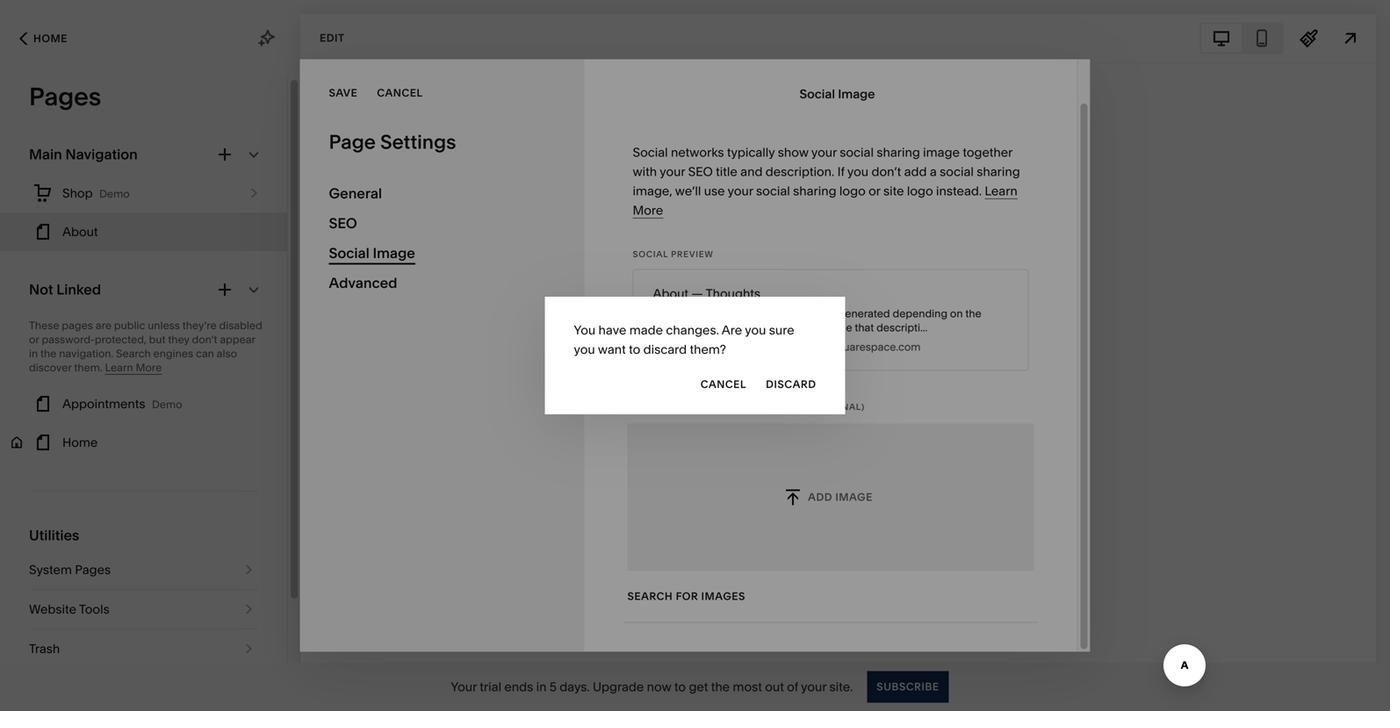 Task type: vqa. For each thing, say whether or not it's contained in the screenshot.
link
yes



Task type: describe. For each thing, give the bounding box(es) containing it.
image for social image
[[373, 245, 415, 262]]

general link
[[329, 179, 556, 209]]

depending
[[893, 307, 948, 320]]

edit
[[320, 32, 345, 44]]

alternate
[[633, 402, 687, 412]]

automatically
[[769, 307, 836, 320]]

learn more link for navigation.
[[105, 361, 162, 375]]

trial
[[480, 680, 502, 695]]

5
[[550, 680, 557, 695]]

2 home button from the top
[[0, 423, 287, 462]]

2 vertical spatial social
[[756, 184, 790, 199]]

don't inside the these pages are public unless they're disabled or password-protected, but they don't appear in the navigation. search engines can also discover them.
[[192, 333, 217, 346]]

out
[[765, 680, 784, 695]]

can
[[196, 347, 214, 360]]

demo for appointments
[[152, 398, 182, 411]]

alternate social sharing image (optional)
[[633, 402, 865, 412]]

1 vertical spatial seo
[[329, 215, 357, 232]]

settings
[[380, 130, 456, 154]]

get
[[689, 680, 708, 695]]

linked
[[56, 281, 101, 298]]

don't inside social networks typically show your social sharing image together with your seo title and description. if you don't add a social sharing image, we'll use your social sharing logo or site logo instead.
[[872, 164, 902, 179]]

these pages are public unless they're disabled or password-protected, but they don't appear in the navigation. search engines can also discover them.
[[29, 319, 262, 374]]

description.
[[766, 164, 835, 179]]

your up we'll
[[660, 164, 685, 179]]

them?
[[690, 342, 726, 357]]

show
[[778, 145, 809, 160]]

1 horizontal spatial the
[[711, 680, 730, 695]]

this
[[653, 307, 674, 320]]

we'll
[[675, 184, 701, 199]]

your right of
[[801, 680, 827, 695]]

unless
[[148, 319, 180, 332]]

1 vertical spatial learn more
[[105, 361, 162, 374]]

page settings
[[329, 130, 456, 154]]

but
[[149, 333, 166, 346]]

cancel for bottom 'cancel' button
[[701, 378, 747, 391]]

pages inside button
[[75, 563, 111, 578]]

1 vertical spatial sharing
[[977, 164, 1021, 179]]

social image link
[[329, 239, 556, 268]]

about button
[[0, 213, 287, 251]]

or inside social networks typically show your social sharing image together with your seo title and description. if you don't add a social sharing image, we'll use your social sharing logo or site logo instead.
[[869, 184, 881, 199]]

shop demo
[[62, 186, 130, 201]]

sure
[[769, 323, 795, 338]]

they
[[168, 333, 189, 346]]

search for images
[[628, 590, 746, 603]]

(optional)
[[809, 402, 865, 412]]

1 logo from the left
[[840, 184, 866, 199]]

add image button
[[628, 424, 1034, 571]]

this
[[692, 322, 710, 334]]

appointments demo
[[62, 397, 182, 412]]

0 vertical spatial social
[[840, 145, 874, 160]]

together
[[963, 145, 1013, 160]]

1 vertical spatial image
[[775, 402, 807, 412]]

shared
[[742, 322, 777, 334]]

system pages
[[29, 563, 111, 578]]

override
[[811, 322, 853, 334]]

networks
[[671, 145, 724, 160]]

2 logo from the left
[[907, 184, 934, 199]]

ends
[[505, 680, 533, 695]]

the inside the these pages are public unless they're disabled or password-protected, but they don't appear in the navigation. search engines can also discover them.
[[40, 347, 57, 360]]

1 vertical spatial social
[[940, 164, 974, 179]]

if
[[838, 164, 845, 179]]

is
[[732, 322, 740, 334]]

about for about — thoughts this description will be automatically generated depending on the service this link is shared on. to override that descripti... https://pumpkin-hexaflexagon-egt3.squarespace.com
[[653, 286, 689, 301]]

more inside page settings dialog
[[633, 203, 664, 218]]

discard
[[766, 378, 817, 391]]

link
[[712, 322, 729, 334]]

0 vertical spatial pages
[[29, 82, 101, 112]]

website
[[29, 602, 76, 617]]

0 horizontal spatial learn
[[105, 361, 133, 374]]

shop
[[62, 186, 93, 201]]

description
[[676, 307, 733, 320]]

title
[[716, 164, 738, 179]]

not linked
[[29, 281, 101, 298]]

add
[[904, 164, 927, 179]]

want
[[598, 342, 626, 357]]

search inside the these pages are public unless they're disabled or password-protected, but they don't appear in the navigation. search engines can also discover them.
[[116, 347, 151, 360]]

0 vertical spatial sharing
[[877, 145, 920, 160]]

1 vertical spatial in
[[536, 680, 547, 695]]

trash button
[[29, 630, 258, 669]]

typically
[[727, 145, 775, 160]]

1 horizontal spatial to
[[675, 680, 686, 695]]

general
[[329, 185, 382, 202]]

seo inside social networks typically show your social sharing image together with your seo title and description. if you don't add a social sharing image, we'll use your social sharing logo or site logo instead.
[[688, 164, 713, 179]]

discard button
[[766, 369, 817, 401]]

not
[[29, 281, 53, 298]]

public
[[114, 319, 145, 332]]

hexaflexagon-
[[736, 341, 807, 354]]

advanced link
[[329, 268, 556, 298]]

a
[[930, 164, 937, 179]]

most
[[733, 680, 762, 695]]

save
[[329, 87, 358, 99]]

generated
[[839, 307, 890, 320]]

edit button
[[308, 22, 356, 54]]

you inside social networks typically show your social sharing image together with your seo title and description. if you don't add a social sharing image, we'll use your social sharing logo or site logo instead.
[[848, 164, 869, 179]]

learn more inside page settings dialog
[[633, 184, 1018, 218]]

with
[[633, 164, 657, 179]]

your up description.
[[812, 145, 837, 160]]

the inside about — thoughts this description will be automatically generated depending on the service this link is shared on. to override that descripti... https://pumpkin-hexaflexagon-egt3.squarespace.com
[[966, 307, 982, 320]]

seo link
[[329, 209, 556, 239]]

discard
[[644, 342, 687, 357]]

about — thoughts this description will be automatically generated depending on the service this link is shared on. to override that descripti... https://pumpkin-hexaflexagon-egt3.squarespace.com
[[653, 286, 982, 354]]

you have made changes. are you sure you want to discard them? dialog
[[545, 297, 846, 415]]

in inside the these pages are public unless they're disabled or password-protected, but they don't appear in the navigation. search engines can also discover them.
[[29, 347, 38, 360]]

search for images button
[[628, 581, 746, 613]]

social for social image
[[329, 245, 370, 262]]

made
[[630, 323, 663, 338]]



Task type: locate. For each thing, give the bounding box(es) containing it.
them.
[[74, 361, 102, 374]]

0 horizontal spatial more
[[136, 361, 162, 374]]

0 vertical spatial cancel button
[[377, 77, 423, 109]]

learn more link for you
[[633, 184, 1018, 219]]

more down image,
[[633, 203, 664, 218]]

1 horizontal spatial more
[[633, 203, 664, 218]]

0 horizontal spatial search
[[116, 347, 151, 360]]

0 horizontal spatial demo
[[99, 188, 130, 200]]

save button
[[329, 77, 358, 109]]

1 horizontal spatial learn more
[[633, 184, 1018, 218]]

system pages button
[[29, 551, 258, 589]]

you right if at the right top of the page
[[848, 164, 869, 179]]

for
[[676, 590, 699, 603]]

about up this
[[653, 286, 689, 301]]

sharing
[[728, 402, 772, 412]]

about
[[62, 224, 98, 239], [653, 286, 689, 301]]

add a new page to the "main navigation" group image
[[215, 145, 235, 164]]

1 horizontal spatial or
[[869, 184, 881, 199]]

1 horizontal spatial don't
[[872, 164, 902, 179]]

system
[[29, 563, 72, 578]]

1 vertical spatial about
[[653, 286, 689, 301]]

learn more link down if at the right top of the page
[[633, 184, 1018, 219]]

1 vertical spatial you
[[745, 323, 766, 338]]

engines
[[153, 347, 193, 360]]

social up instead.
[[940, 164, 974, 179]]

the right "get"
[[711, 680, 730, 695]]

0 vertical spatial or
[[869, 184, 881, 199]]

learn more down if at the right top of the page
[[633, 184, 1018, 218]]

are
[[722, 323, 742, 338]]

demo inside appointments demo
[[152, 398, 182, 411]]

you have made changes. are you sure you want to discard them?
[[574, 323, 795, 357]]

1 vertical spatial or
[[29, 333, 39, 346]]

0 horizontal spatial cancel button
[[377, 77, 423, 109]]

0 horizontal spatial learn more link
[[105, 361, 162, 375]]

advanced
[[329, 275, 397, 292]]

pages
[[62, 319, 93, 332]]

0 vertical spatial more
[[633, 203, 664, 218]]

learn down together
[[985, 184, 1018, 199]]

0 horizontal spatial social
[[756, 184, 790, 199]]

2 horizontal spatial image
[[836, 491, 873, 504]]

about inside button
[[62, 224, 98, 239]]

image
[[373, 245, 415, 262], [775, 402, 807, 412], [836, 491, 873, 504]]

page
[[329, 130, 376, 154]]

days.
[[560, 680, 590, 695]]

0 vertical spatial to
[[629, 342, 641, 357]]

to
[[629, 342, 641, 357], [675, 680, 686, 695]]

1 vertical spatial cancel
[[701, 378, 747, 391]]

images
[[702, 590, 746, 603]]

now
[[647, 680, 672, 695]]

0 horizontal spatial or
[[29, 333, 39, 346]]

social left sharing at the right bottom
[[690, 402, 726, 412]]

social image
[[329, 245, 415, 262]]

0 horizontal spatial learn more
[[105, 361, 162, 374]]

0 vertical spatial in
[[29, 347, 38, 360]]

1 horizontal spatial social
[[840, 145, 874, 160]]

1 vertical spatial home button
[[0, 423, 287, 462]]

they're
[[183, 319, 217, 332]]

add a new page to the "not linked" navigation group image
[[215, 280, 235, 300]]

0 horizontal spatial logo
[[840, 184, 866, 199]]

changes.
[[666, 323, 719, 338]]

upgrade
[[593, 680, 644, 695]]

1 home button from the top
[[0, 19, 87, 58]]

social for social preview
[[633, 249, 669, 260]]

in
[[29, 347, 38, 360], [536, 680, 547, 695]]

2 horizontal spatial social
[[940, 164, 974, 179]]

1 vertical spatial don't
[[192, 333, 217, 346]]

social inside social networks typically show your social sharing image together with your seo title and description. if you don't add a social sharing image, we'll use your social sharing logo or site logo instead.
[[633, 145, 668, 160]]

will
[[735, 307, 751, 320]]

your down the "and"
[[728, 184, 753, 199]]

you down be at right top
[[745, 323, 766, 338]]

0 vertical spatial seo
[[688, 164, 713, 179]]

page settings dialog
[[300, 59, 1091, 652]]

cancel for 'cancel' button to the top
[[377, 87, 423, 99]]

and
[[741, 164, 763, 179]]

your
[[812, 145, 837, 160], [660, 164, 685, 179], [728, 184, 753, 199], [801, 680, 827, 695]]

1 horizontal spatial demo
[[152, 398, 182, 411]]

1 horizontal spatial cancel button
[[701, 369, 747, 401]]

main navigation
[[29, 146, 138, 163]]

your trial ends in 5 days. upgrade now to get the most out of your site.
[[451, 680, 853, 695]]

you down 'you' at left
[[574, 342, 595, 357]]

don't up can
[[192, 333, 217, 346]]

0 vertical spatial the
[[966, 307, 982, 320]]

to down made
[[629, 342, 641, 357]]

1 vertical spatial the
[[40, 347, 57, 360]]

learn more down protected,
[[105, 361, 162, 374]]

0 vertical spatial don't
[[872, 164, 902, 179]]

2 vertical spatial sharing
[[793, 184, 837, 199]]

social networks typically show your social sharing image together with your seo title and description. if you don't add a social sharing image, we'll use your social sharing logo or site logo instead.
[[633, 145, 1021, 199]]

0 vertical spatial demo
[[99, 188, 130, 200]]

or down these
[[29, 333, 39, 346]]

to
[[797, 322, 808, 334]]

2 vertical spatial you
[[574, 342, 595, 357]]

1 vertical spatial cancel button
[[701, 369, 747, 401]]

1 vertical spatial demo
[[152, 398, 182, 411]]

0 horizontal spatial image
[[373, 245, 415, 262]]

learn inside page settings dialog
[[985, 184, 1018, 199]]

on.
[[779, 322, 794, 334]]

social
[[633, 145, 668, 160], [329, 245, 370, 262], [633, 249, 669, 260], [690, 402, 726, 412]]

have
[[599, 323, 627, 338]]

tools
[[79, 602, 110, 617]]

pages up main navigation
[[29, 82, 101, 112]]

to inside you have made changes. are you sure you want to discard them?
[[629, 342, 641, 357]]

demo
[[99, 188, 130, 200], [152, 398, 182, 411]]

main
[[29, 146, 62, 163]]

social preview
[[633, 249, 714, 260]]

the up discover
[[40, 347, 57, 360]]

about inside about — thoughts this description will be automatically generated depending on the service this link is shared on. to override that descripti... https://pumpkin-hexaflexagon-egt3.squarespace.com
[[653, 286, 689, 301]]

cancel up "alternate social sharing image (optional)"
[[701, 378, 747, 391]]

sharing down together
[[977, 164, 1021, 179]]

search down protected,
[[116, 347, 151, 360]]

demo down engines
[[152, 398, 182, 411]]

seo
[[688, 164, 713, 179], [329, 215, 357, 232]]

don't up site
[[872, 164, 902, 179]]

0 horizontal spatial about
[[62, 224, 98, 239]]

0 vertical spatial learn
[[985, 184, 1018, 199]]

about for about
[[62, 224, 98, 239]]

on
[[950, 307, 963, 320]]

social up with
[[633, 145, 668, 160]]

image down discard button
[[775, 402, 807, 412]]

in up discover
[[29, 347, 38, 360]]

cancel button up page settings
[[377, 77, 423, 109]]

1 horizontal spatial search
[[628, 590, 673, 603]]

these
[[29, 319, 59, 332]]

0 vertical spatial image
[[373, 245, 415, 262]]

1 horizontal spatial you
[[745, 323, 766, 338]]

search inside search for images button
[[628, 590, 673, 603]]

website tools
[[29, 602, 110, 617]]

0 horizontal spatial in
[[29, 347, 38, 360]]

thoughts
[[706, 286, 761, 301]]

learn down protected,
[[105, 361, 133, 374]]

your
[[451, 680, 477, 695]]

seo down general on the top of page
[[329, 215, 357, 232]]

logo down the add in the right of the page
[[907, 184, 934, 199]]

image right add
[[836, 491, 873, 504]]

the right 'on'
[[966, 307, 982, 320]]

you
[[848, 164, 869, 179], [745, 323, 766, 338], [574, 342, 595, 357]]

0 vertical spatial cancel
[[377, 87, 423, 99]]

0 horizontal spatial to
[[629, 342, 641, 357]]

1 horizontal spatial learn more link
[[633, 184, 1018, 219]]

1 vertical spatial more
[[136, 361, 162, 374]]

egt3.squarespace.com
[[807, 341, 921, 354]]

0 vertical spatial home button
[[0, 19, 87, 58]]

social left preview
[[633, 249, 669, 260]]

social down the "and"
[[756, 184, 790, 199]]

demo inside 'shop demo'
[[99, 188, 130, 200]]

sharing up the add in the right of the page
[[877, 145, 920, 160]]

1 vertical spatial pages
[[75, 563, 111, 578]]

0 horizontal spatial the
[[40, 347, 57, 360]]

0 vertical spatial search
[[116, 347, 151, 360]]

learn more link down protected,
[[105, 361, 162, 375]]

or left site
[[869, 184, 881, 199]]

navigation
[[65, 146, 138, 163]]

cancel button up "alternate social sharing image (optional)"
[[701, 369, 747, 401]]

1 vertical spatial to
[[675, 680, 686, 695]]

0 vertical spatial home
[[33, 32, 68, 45]]

protected,
[[95, 333, 147, 346]]

1 horizontal spatial learn
[[985, 184, 1018, 199]]

or inside the these pages are public unless they're disabled or password-protected, but they don't appear in the navigation. search engines can also discover them.
[[29, 333, 39, 346]]

0 horizontal spatial sharing
[[793, 184, 837, 199]]

navigation.
[[59, 347, 113, 360]]

image
[[923, 145, 960, 160]]

don't
[[872, 164, 902, 179], [192, 333, 217, 346]]

0 horizontal spatial cancel
[[377, 87, 423, 99]]

1 vertical spatial learn more link
[[105, 361, 162, 375]]

0 horizontal spatial don't
[[192, 333, 217, 346]]

image,
[[633, 184, 673, 199]]

1 horizontal spatial sharing
[[877, 145, 920, 160]]

add image
[[808, 491, 873, 504]]

1 horizontal spatial about
[[653, 286, 689, 301]]

social for social networks typically show your social sharing image together with your seo title and description. if you don't add a social sharing image, we'll use your social sharing logo or site logo instead.
[[633, 145, 668, 160]]

you
[[574, 323, 596, 338]]

cancel
[[377, 87, 423, 99], [701, 378, 747, 391]]

social up if at the right top of the page
[[840, 145, 874, 160]]

image inside button
[[836, 491, 873, 504]]

1 vertical spatial search
[[628, 590, 673, 603]]

seo down networks
[[688, 164, 713, 179]]

1 horizontal spatial logo
[[907, 184, 934, 199]]

add
[[808, 491, 833, 504]]

0 horizontal spatial seo
[[329, 215, 357, 232]]

disabled
[[219, 319, 262, 332]]

demo right shop
[[99, 188, 130, 200]]

appear
[[220, 333, 255, 346]]

sharing
[[877, 145, 920, 160], [977, 164, 1021, 179], [793, 184, 837, 199]]

about down shop
[[62, 224, 98, 239]]

1 vertical spatial learn
[[105, 361, 133, 374]]

that
[[855, 322, 874, 334]]

sharing down description.
[[793, 184, 837, 199]]

use
[[704, 184, 725, 199]]

0 horizontal spatial you
[[574, 342, 595, 357]]

2 horizontal spatial sharing
[[977, 164, 1021, 179]]

2 vertical spatial the
[[711, 680, 730, 695]]

to left "get"
[[675, 680, 686, 695]]

2 horizontal spatial the
[[966, 307, 982, 320]]

cancel inside page settings dialog
[[377, 87, 423, 99]]

in left 5
[[536, 680, 547, 695]]

cancel inside you have made changes. are you sure you want to discard them? dialog
[[701, 378, 747, 391]]

https://pumpkin-
[[653, 341, 736, 354]]

1 horizontal spatial cancel
[[701, 378, 747, 391]]

2 horizontal spatial you
[[848, 164, 869, 179]]

of
[[787, 680, 799, 695]]

site.
[[830, 680, 853, 695]]

cancel up page settings
[[377, 87, 423, 99]]

demo for shop
[[99, 188, 130, 200]]

search
[[116, 347, 151, 360], [628, 590, 673, 603]]

0 vertical spatial you
[[848, 164, 869, 179]]

more down engines
[[136, 361, 162, 374]]

more
[[633, 203, 664, 218], [136, 361, 162, 374]]

1 horizontal spatial in
[[536, 680, 547, 695]]

image up advanced
[[373, 245, 415, 262]]

1 vertical spatial home
[[62, 435, 98, 450]]

site
[[884, 184, 904, 199]]

0 vertical spatial learn more link
[[633, 184, 1018, 219]]

appointments
[[62, 397, 145, 412]]

1 horizontal spatial seo
[[688, 164, 713, 179]]

be
[[754, 307, 767, 320]]

service
[[653, 322, 689, 334]]

tab list
[[1202, 24, 1283, 52]]

social up advanced
[[329, 245, 370, 262]]

social
[[840, 145, 874, 160], [940, 164, 974, 179], [756, 184, 790, 199]]

search left for
[[628, 590, 673, 603]]

0 vertical spatial learn more
[[633, 184, 1018, 218]]

1 horizontal spatial image
[[775, 402, 807, 412]]

image for add image
[[836, 491, 873, 504]]

2 vertical spatial image
[[836, 491, 873, 504]]

pages up tools
[[75, 563, 111, 578]]

logo down if at the right top of the page
[[840, 184, 866, 199]]

0 vertical spatial about
[[62, 224, 98, 239]]



